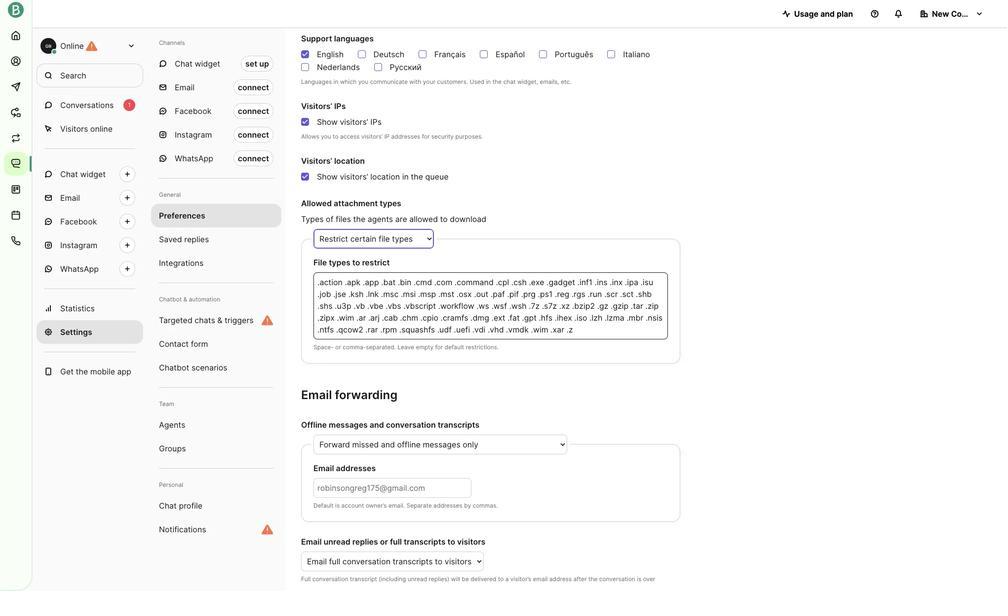 Task type: locate. For each thing, give the bounding box(es) containing it.
1 horizontal spatial facebook
[[175, 106, 211, 116]]

unread
[[324, 537, 350, 547], [408, 576, 427, 583]]

are
[[395, 214, 407, 224]]

1 vertical spatial location
[[370, 172, 400, 181]]

facebook
[[175, 106, 211, 116], [60, 217, 97, 227]]

visitors online link
[[37, 117, 143, 141]]

visitors' for ips
[[340, 117, 368, 127]]

4 connect from the top
[[238, 154, 269, 163]]

1 vertical spatial chatbot
[[159, 363, 189, 373]]

location
[[334, 156, 365, 166], [370, 172, 400, 181]]

location down access
[[334, 156, 365, 166]]

0 horizontal spatial &
[[183, 296, 187, 303]]

chatbot up targeted on the left
[[159, 296, 182, 303]]

to left restrict
[[352, 258, 360, 268]]

español
[[496, 49, 525, 59]]

get the mobile app link
[[37, 360, 143, 384]]

1 vertical spatial unread
[[408, 576, 427, 583]]

is left over on the right bottom of the page
[[637, 576, 641, 583]]

2 connect from the top
[[238, 106, 269, 116]]

chatbot down contact at the bottom of the page
[[159, 363, 189, 373]]

file
[[313, 258, 327, 268]]

0 vertical spatial ips
[[334, 101, 346, 111]]

forwarding
[[335, 388, 397, 403]]

after
[[573, 576, 587, 583]]

contact form link
[[151, 332, 281, 356]]

and right messages at bottom
[[370, 420, 384, 430]]

& right chats
[[217, 315, 222, 325]]

chat down channels
[[175, 59, 192, 69]]

1 visitors' from the top
[[301, 101, 332, 111]]

usage and plan button
[[774, 4, 861, 24]]

you right which
[[358, 78, 368, 85]]

1 chatbot from the top
[[159, 296, 182, 303]]

visitors' for show visitors' location in the queue
[[301, 156, 332, 166]]

to left visitors
[[447, 537, 455, 547]]

chat up email link
[[60, 169, 78, 179]]

notifications link
[[151, 518, 281, 542]]

facebook link
[[37, 210, 143, 234]]

instagram
[[175, 130, 212, 140], [60, 240, 97, 250]]

0 vertical spatial replies
[[184, 234, 209, 244]]

show
[[317, 117, 338, 127], [317, 172, 338, 181]]

types right the file
[[329, 258, 350, 268]]

connect for instagram
[[238, 130, 269, 140]]

and
[[820, 9, 835, 19], [370, 420, 384, 430]]

visitors' ips
[[301, 101, 346, 111]]

visitors' left ip
[[361, 133, 383, 140]]

show for show visitors' location in the queue
[[317, 172, 338, 181]]

chat
[[503, 78, 516, 85]]

0 vertical spatial unread
[[324, 537, 350, 547]]

email
[[175, 82, 195, 92], [60, 193, 80, 203], [301, 388, 332, 403], [313, 463, 334, 473], [301, 537, 322, 547]]

visitors' down languages
[[301, 101, 332, 111]]

the right after
[[588, 576, 598, 583]]

2 show from the top
[[317, 172, 338, 181]]

in left queue
[[402, 172, 409, 181]]

0 vertical spatial show
[[317, 117, 338, 127]]

offline messages and conversation transcripts
[[301, 420, 479, 430]]

1 vertical spatial and
[[370, 420, 384, 430]]

1 horizontal spatial for
[[435, 344, 443, 351]]

0 vertical spatial chatbot
[[159, 296, 182, 303]]

chat
[[175, 59, 192, 69], [60, 169, 78, 179], [159, 501, 177, 511]]

to
[[333, 133, 338, 140], [440, 214, 448, 224], [352, 258, 360, 268], [447, 537, 455, 547], [498, 576, 504, 583]]

0 vertical spatial for
[[422, 133, 430, 140]]

the right files
[[353, 214, 365, 224]]

file types to restrict
[[313, 258, 390, 268]]

replies right saved at the top left
[[184, 234, 209, 244]]

chats
[[195, 315, 215, 325]]

1 horizontal spatial instagram
[[175, 130, 212, 140]]

2 visitors' from the top
[[301, 156, 332, 166]]

widget
[[195, 59, 220, 69], [80, 169, 106, 179]]

email up 'default'
[[313, 463, 334, 473]]

0 horizontal spatial whatsapp
[[60, 264, 99, 274]]

connect for whatsapp
[[238, 154, 269, 163]]

chat down personal
[[159, 501, 177, 511]]

(including
[[379, 576, 406, 583]]

chat profile
[[159, 501, 202, 511]]

whatsapp
[[175, 154, 213, 163], [60, 264, 99, 274]]

1 horizontal spatial you
[[358, 78, 368, 85]]

groups link
[[151, 437, 281, 461]]

contact form
[[159, 339, 208, 349]]

addresses right ip
[[391, 133, 420, 140]]

visitors' down allows
[[301, 156, 332, 166]]

2 horizontal spatial addresses
[[433, 502, 462, 509]]

1 vertical spatial widget
[[80, 169, 106, 179]]

unread left replies)
[[408, 576, 427, 583]]

for left security
[[422, 133, 430, 140]]

allows you to access visitors' ip addresses for security purposes.
[[301, 133, 483, 140]]

be
[[462, 576, 469, 583]]

allowed
[[409, 214, 438, 224]]

plan
[[837, 9, 853, 19]]

0 vertical spatial visitors'
[[340, 117, 368, 127]]

1 vertical spatial is
[[637, 576, 641, 583]]

allowed attachment types
[[301, 199, 401, 209]]

separate
[[407, 502, 432, 509]]

1 horizontal spatial ips
[[370, 117, 382, 127]]

general
[[159, 191, 181, 198]]

types of files the agents are allowed to download
[[301, 214, 486, 224]]

chat profile link
[[151, 494, 281, 518]]

0 vertical spatial visitors'
[[301, 101, 332, 111]]

chat widget up email link
[[60, 169, 106, 179]]

visitor's
[[510, 576, 531, 583]]

1 vertical spatial transcripts
[[404, 537, 445, 547]]

usage
[[794, 9, 818, 19]]

1 vertical spatial chat
[[60, 169, 78, 179]]

targeted chats & triggers link
[[151, 309, 281, 332]]

full conversation transcript (including unread replies) will be delivered to a visitor's email address after the conversation is over
[[301, 576, 655, 583]]

location up attachment
[[370, 172, 400, 181]]

0 horizontal spatial unread
[[324, 537, 350, 547]]

visitors
[[60, 124, 88, 134]]

1 vertical spatial show
[[317, 172, 338, 181]]

& left automation
[[183, 296, 187, 303]]

chatbot for chatbot scenarios
[[159, 363, 189, 373]]

delivered
[[471, 576, 496, 583]]

1 horizontal spatial conversation
[[386, 420, 436, 430]]

languages
[[301, 78, 332, 85]]

addresses for ips
[[391, 133, 420, 140]]

preferences link
[[151, 204, 281, 228]]

0 horizontal spatial you
[[321, 133, 331, 140]]

for right empty
[[435, 344, 443, 351]]

1 vertical spatial replies
[[352, 537, 378, 547]]

0 vertical spatial facebook
[[175, 106, 211, 116]]

download
[[450, 214, 486, 224]]

company
[[951, 9, 988, 19]]

0 horizontal spatial ips
[[334, 101, 346, 111]]

security
[[431, 133, 454, 140]]

search link
[[37, 64, 143, 87]]

0 vertical spatial and
[[820, 9, 835, 19]]

email.
[[388, 502, 405, 509]]

agents
[[159, 420, 185, 430]]

whatsapp down instagram link
[[60, 264, 99, 274]]

address
[[549, 576, 572, 583]]

or right space-
[[335, 344, 341, 351]]

1 horizontal spatial addresses
[[391, 133, 420, 140]]

1 vertical spatial facebook
[[60, 217, 97, 227]]

1 vertical spatial whatsapp
[[60, 264, 99, 274]]

0 vertical spatial instagram
[[175, 130, 212, 140]]

visitors'
[[301, 101, 332, 111], [301, 156, 332, 166]]

1 vertical spatial visitors'
[[361, 133, 383, 140]]

transcripts
[[438, 420, 479, 430], [404, 537, 445, 547]]

1 horizontal spatial chat widget
[[175, 59, 220, 69]]

0 horizontal spatial replies
[[184, 234, 209, 244]]

new company button
[[912, 4, 991, 24]]

1 horizontal spatial types
[[380, 199, 401, 209]]

0 vertical spatial you
[[358, 78, 368, 85]]

&
[[183, 296, 187, 303], [217, 315, 222, 325]]

etc.
[[561, 78, 571, 85]]

1
[[128, 101, 131, 109]]

form
[[191, 339, 208, 349]]

1 vertical spatial &
[[217, 315, 222, 325]]

usage and plan
[[794, 9, 853, 19]]

chat widget down channels
[[175, 59, 220, 69]]

1 horizontal spatial and
[[820, 9, 835, 19]]

1 horizontal spatial whatsapp
[[175, 154, 213, 163]]

visitors' down visitors' location
[[340, 172, 368, 181]]

the right get
[[76, 367, 88, 377]]

unread down 'default'
[[324, 537, 350, 547]]

over
[[643, 576, 655, 583]]

ips up show visitors' ips
[[334, 101, 346, 111]]

1 vertical spatial types
[[329, 258, 350, 268]]

integrations
[[159, 258, 204, 268]]

your
[[423, 78, 435, 85]]

visitors' up access
[[340, 117, 368, 127]]

or left the full
[[380, 537, 388, 547]]

0 vertical spatial addresses
[[391, 133, 420, 140]]

0 horizontal spatial addresses
[[336, 463, 376, 473]]

email for email addresses
[[313, 463, 334, 473]]

0 horizontal spatial facebook
[[60, 217, 97, 227]]

1 vertical spatial visitors'
[[301, 156, 332, 166]]

1 vertical spatial ips
[[370, 117, 382, 127]]

in right used
[[486, 78, 491, 85]]

3 connect from the top
[[238, 130, 269, 140]]

in left which
[[333, 78, 338, 85]]

show down visitors' location
[[317, 172, 338, 181]]

addresses
[[391, 133, 420, 140], [336, 463, 376, 473], [433, 502, 462, 509]]

2 horizontal spatial in
[[486, 78, 491, 85]]

types up types of files the agents are allowed to download
[[380, 199, 401, 209]]

1 connect from the top
[[238, 82, 269, 92]]

languages in which you communicate with your customers. used in the chat widget, emails, etc.
[[301, 78, 571, 85]]

chatbot
[[159, 296, 182, 303], [159, 363, 189, 373]]

types
[[301, 214, 324, 224]]

chatbot scenarios link
[[151, 356, 281, 380]]

connect for facebook
[[238, 106, 269, 116]]

1 horizontal spatial widget
[[195, 59, 220, 69]]

1 horizontal spatial replies
[[352, 537, 378, 547]]

chat widget link
[[37, 162, 143, 186]]

2 vertical spatial addresses
[[433, 502, 462, 509]]

1 show from the top
[[317, 117, 338, 127]]

widget up email link
[[80, 169, 106, 179]]

chatbot & automation
[[159, 296, 220, 303]]

email up full in the left of the page
[[301, 537, 322, 547]]

the left queue
[[411, 172, 423, 181]]

you right allows
[[321, 133, 331, 140]]

visitors' for show visitors' ips
[[301, 101, 332, 111]]

used
[[470, 78, 484, 85]]

is
[[335, 502, 340, 509], [637, 576, 641, 583]]

addresses left by
[[433, 502, 462, 509]]

of
[[326, 214, 333, 224]]

and left plan
[[820, 9, 835, 19]]

show visitors' location in the queue
[[317, 172, 449, 181]]

queue
[[425, 172, 449, 181]]

0 horizontal spatial or
[[335, 344, 341, 351]]

1 horizontal spatial or
[[380, 537, 388, 547]]

whatsapp up general on the top left
[[175, 154, 213, 163]]

2 chatbot from the top
[[159, 363, 189, 373]]

2 vertical spatial visitors'
[[340, 172, 368, 181]]

email up offline
[[301, 388, 332, 403]]

0 horizontal spatial location
[[334, 156, 365, 166]]

new company
[[932, 9, 988, 19]]

chatbot for chatbot & automation
[[159, 296, 182, 303]]

0 vertical spatial location
[[334, 156, 365, 166]]

widget left set in the top left of the page
[[195, 59, 220, 69]]

addresses up account
[[336, 463, 376, 473]]

1 vertical spatial instagram
[[60, 240, 97, 250]]

communicate
[[370, 78, 408, 85]]

0 horizontal spatial types
[[329, 258, 350, 268]]

integrations link
[[151, 251, 281, 275]]

replies left the full
[[352, 537, 378, 547]]

is right 'default'
[[335, 502, 340, 509]]

0 vertical spatial chat widget
[[175, 59, 220, 69]]

chatbot inside "link"
[[159, 363, 189, 373]]

show down visitors' ips
[[317, 117, 338, 127]]

targeted chats & triggers
[[159, 315, 254, 325]]

1 vertical spatial chat widget
[[60, 169, 106, 179]]

chatbot scenarios
[[159, 363, 227, 373]]

0 horizontal spatial is
[[335, 502, 340, 509]]

1 horizontal spatial location
[[370, 172, 400, 181]]

email link
[[37, 186, 143, 210]]

1 vertical spatial you
[[321, 133, 331, 140]]

ips up allows you to access visitors' ip addresses for security purposes.
[[370, 117, 382, 127]]



Task type: vqa. For each thing, say whether or not it's contained in the screenshot.


Task type: describe. For each thing, give the bounding box(es) containing it.
visitors' for location
[[340, 172, 368, 181]]

2 vertical spatial chat
[[159, 501, 177, 511]]

online
[[60, 41, 84, 51]]

email down chat widget link
[[60, 193, 80, 203]]

full
[[390, 537, 402, 547]]

messages
[[329, 420, 368, 430]]

search
[[60, 71, 86, 80]]

automation
[[189, 296, 220, 303]]

to left a
[[498, 576, 504, 583]]

0 vertical spatial transcripts
[[438, 420, 479, 430]]

empty
[[416, 344, 434, 351]]

0 vertical spatial whatsapp
[[175, 154, 213, 163]]

account
[[341, 502, 364, 509]]

0 horizontal spatial instagram
[[60, 240, 97, 250]]

transcript
[[350, 576, 377, 583]]

the left chat
[[493, 78, 502, 85]]

0 vertical spatial types
[[380, 199, 401, 209]]

email unread replies or full transcripts to visitors
[[301, 537, 485, 547]]

0 vertical spatial or
[[335, 344, 341, 351]]

instagram link
[[37, 234, 143, 257]]

whatsapp link
[[37, 257, 143, 281]]

email down channels
[[175, 82, 195, 92]]

2 horizontal spatial conversation
[[599, 576, 635, 583]]

preferences
[[159, 211, 205, 221]]

mobile
[[90, 367, 115, 377]]

restrict
[[362, 258, 390, 268]]

notifications
[[159, 525, 206, 535]]

separated.
[[366, 344, 396, 351]]

contact
[[159, 339, 189, 349]]

profile
[[179, 501, 202, 511]]

get
[[60, 367, 74, 377]]

files
[[336, 214, 351, 224]]

русский
[[390, 62, 422, 72]]

restrictions.
[[466, 344, 499, 351]]

email
[[533, 576, 548, 583]]

1 horizontal spatial in
[[402, 172, 409, 181]]

saved replies link
[[151, 228, 281, 251]]

channels
[[159, 39, 185, 46]]

offline
[[301, 420, 327, 430]]

comma-
[[343, 344, 366, 351]]

saved replies
[[159, 234, 209, 244]]

português
[[555, 49, 593, 59]]

allows
[[301, 133, 319, 140]]

get the mobile app
[[60, 367, 131, 377]]

connect for email
[[238, 82, 269, 92]]

triggers
[[225, 315, 254, 325]]

show visitors' ips
[[317, 117, 382, 127]]

1 vertical spatial or
[[380, 537, 388, 547]]

support languages
[[301, 34, 374, 43]]

customers.
[[437, 78, 468, 85]]

set
[[245, 59, 257, 69]]

up
[[259, 59, 269, 69]]

email for email unread replies or full transcripts to visitors
[[301, 537, 322, 547]]

0 vertical spatial is
[[335, 502, 340, 509]]

targeted
[[159, 315, 192, 325]]

to right allowed
[[440, 214, 448, 224]]

français
[[434, 49, 466, 59]]

default
[[445, 344, 464, 351]]

default
[[313, 502, 334, 509]]

access
[[340, 133, 360, 140]]

addresses for addresses
[[433, 502, 462, 509]]

to left access
[[333, 133, 338, 140]]

personal
[[159, 481, 183, 489]]

1 vertical spatial for
[[435, 344, 443, 351]]

conversations
[[60, 100, 114, 110]]

0 horizontal spatial widget
[[80, 169, 106, 179]]

1 horizontal spatial unread
[[408, 576, 427, 583]]

team
[[159, 400, 174, 408]]

Email addresses email field
[[313, 478, 471, 498]]

owner's
[[366, 502, 387, 509]]

0 vertical spatial chat
[[175, 59, 192, 69]]

and inside button
[[820, 9, 835, 19]]

deutsch
[[374, 49, 404, 59]]

nederlands
[[317, 62, 360, 72]]

statistics
[[60, 304, 95, 313]]

0 vertical spatial &
[[183, 296, 187, 303]]

leave
[[398, 344, 414, 351]]

0 horizontal spatial in
[[333, 78, 338, 85]]

english
[[317, 49, 344, 59]]

File types to restrict text field
[[313, 273, 668, 340]]

whatsapp inside 'link'
[[60, 264, 99, 274]]

email for email forwarding
[[301, 388, 332, 403]]

saved
[[159, 234, 182, 244]]

0 horizontal spatial and
[[370, 420, 384, 430]]

0 horizontal spatial conversation
[[312, 576, 348, 583]]

agents
[[368, 214, 393, 224]]

ip
[[384, 133, 390, 140]]

0 vertical spatial widget
[[195, 59, 220, 69]]

email addresses
[[313, 463, 376, 473]]

a
[[505, 576, 509, 583]]

support
[[301, 34, 332, 43]]

0 horizontal spatial chat widget
[[60, 169, 106, 179]]

new
[[932, 9, 949, 19]]

1 horizontal spatial is
[[637, 576, 641, 583]]

attachment
[[334, 199, 378, 209]]

email forwarding
[[301, 388, 397, 403]]

purposes.
[[455, 133, 483, 140]]

1 horizontal spatial &
[[217, 315, 222, 325]]

visitors' location
[[301, 156, 365, 166]]

1 vertical spatial addresses
[[336, 463, 376, 473]]

online
[[90, 124, 113, 134]]

set up
[[245, 59, 269, 69]]

commas.
[[473, 502, 498, 509]]

show for show visitors' ips
[[317, 117, 338, 127]]

widget,
[[517, 78, 538, 85]]

replies)
[[429, 576, 449, 583]]

gr
[[45, 43, 52, 49]]

will
[[451, 576, 460, 583]]

0 horizontal spatial for
[[422, 133, 430, 140]]



